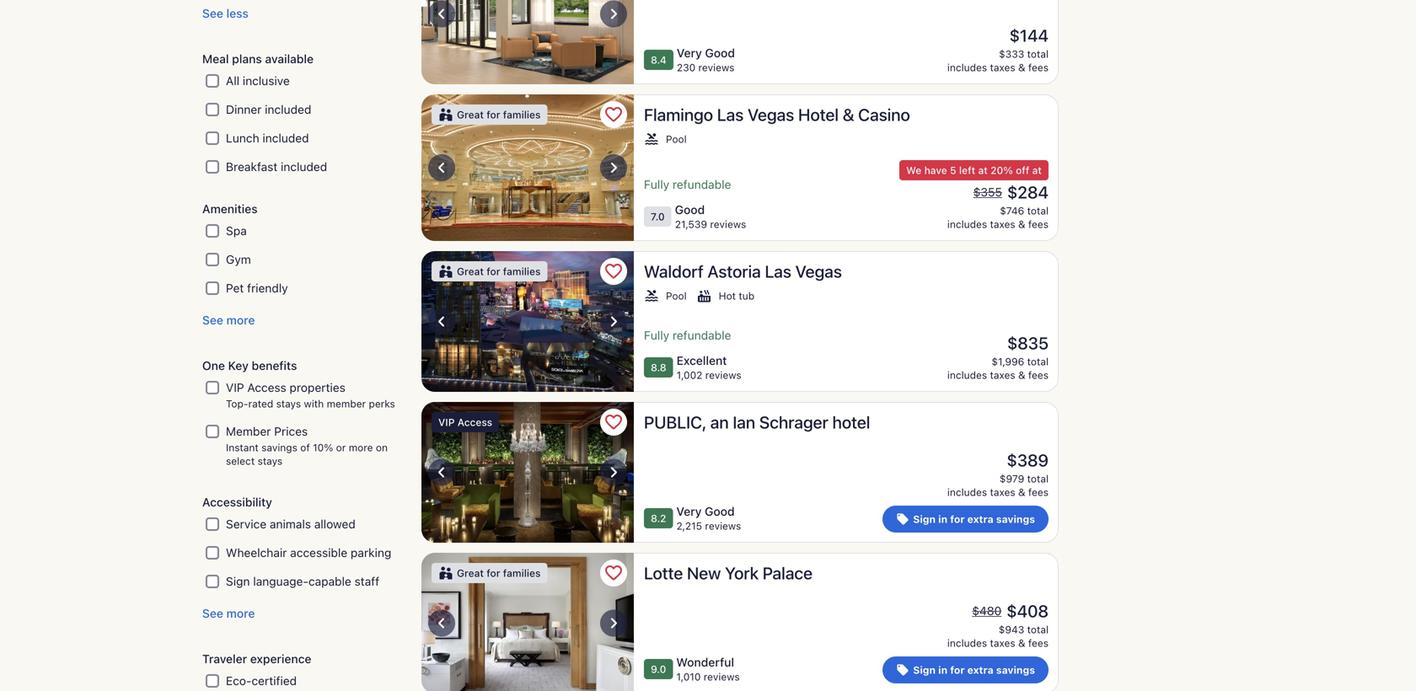 Task type: describe. For each thing, give the bounding box(es) containing it.
member
[[327, 398, 366, 410]]

show next image for waldorf astoria las vegas image
[[604, 312, 624, 332]]

very good 2,215 reviews
[[677, 505, 741, 532]]

fees for $389
[[1028, 486, 1049, 498]]

includes inside $480 $408 $943 total includes taxes & fees
[[948, 637, 987, 649]]

very for very good 230 reviews
[[677, 46, 702, 60]]

$389 $979 total includes taxes & fees
[[948, 450, 1049, 498]]

bar (on property) image
[[422, 402, 634, 543]]

pet
[[226, 281, 244, 295]]

& inside $144 $333 total includes taxes & fees
[[1018, 62, 1026, 73]]

member
[[226, 425, 271, 439]]

savings inside member prices instant savings of 10% or more on select stays
[[261, 442, 298, 454]]

off
[[1016, 164, 1030, 176]]

public,
[[644, 412, 707, 432]]

1,010
[[676, 671, 701, 683]]

small image for the interior entrance image on the top of page
[[438, 107, 454, 122]]

astoria
[[708, 261, 761, 281]]

lotte new york palace
[[644, 563, 813, 583]]

for for room image
[[487, 567, 500, 579]]

reviews inside very good 2,215 reviews
[[705, 520, 741, 532]]

excellent 1,002 reviews
[[677, 354, 742, 381]]

included for breakfast included
[[281, 160, 327, 174]]

show next image for public, an ian schrager hotel image
[[604, 462, 624, 483]]

8.8
[[651, 362, 667, 373]]

3 families from the top
[[503, 567, 541, 579]]

show next image for lotte new york palace image
[[604, 613, 624, 634]]

see for accessibility
[[202, 607, 223, 621]]

small image for room image
[[438, 566, 454, 581]]

meal plans available
[[202, 52, 314, 66]]

& inside $355 $284 $746 total includes taxes & fees
[[1018, 218, 1026, 230]]

9.0
[[651, 663, 666, 675]]

total inside $355 $284 $746 total includes taxes & fees
[[1027, 205, 1049, 217]]

vip access properties top-rated stays with member perks
[[226, 381, 395, 410]]

palace
[[763, 563, 813, 583]]

0 horizontal spatial las
[[717, 105, 744, 124]]

top-
[[226, 398, 248, 410]]

$389
[[1007, 450, 1049, 470]]

great for flamingo las vegas hotel & casino
[[457, 109, 484, 121]]

$835 $1,996 total includes taxes & fees
[[948, 333, 1049, 381]]

sign in for extra savings link for $408
[[883, 657, 1049, 684]]

language-
[[253, 575, 308, 589]]

properties
[[290, 381, 346, 395]]

all
[[226, 74, 239, 88]]

benefits
[[252, 359, 297, 373]]

or
[[336, 442, 346, 454]]

vip for vip access
[[438, 416, 455, 428]]

parking
[[351, 546, 391, 560]]

show previous image for flamingo las vegas hotel & casino image
[[432, 158, 452, 178]]

included for dinner included
[[265, 103, 311, 116]]

see for amenities
[[202, 313, 223, 327]]

wheelchair accessible parking
[[226, 546, 391, 560]]

vip access
[[438, 416, 492, 428]]

capable
[[308, 575, 351, 589]]

sign in for extra savings link for $979
[[883, 506, 1049, 533]]

all inclusive
[[226, 74, 290, 88]]

reviews for wonderful
[[704, 671, 740, 683]]

one key benefits
[[202, 359, 297, 373]]

friendly
[[247, 281, 288, 295]]

see more for pet friendly
[[202, 313, 255, 327]]

meal
[[202, 52, 229, 66]]

animals
[[270, 517, 311, 531]]

we have 5 left at 20% off at
[[906, 164, 1042, 176]]

taxes for $144
[[990, 62, 1016, 73]]

of
[[300, 442, 310, 454]]

show previous image for public, an ian schrager hotel image
[[432, 462, 452, 483]]

$355 $284 $746 total includes taxes & fees
[[948, 182, 1049, 230]]

one
[[202, 359, 225, 373]]

7.0
[[651, 211, 665, 223]]

lotte
[[644, 563, 683, 583]]

wheelchair
[[226, 546, 287, 560]]

savings for public, an ian schrager hotel
[[996, 513, 1035, 525]]

exterior image
[[422, 251, 634, 392]]

show next image for hyatt place sacramento international airport image
[[604, 4, 624, 24]]

refundable for flamingo
[[673, 177, 731, 191]]

$1,996
[[992, 356, 1025, 368]]

extra for $408
[[968, 664, 994, 676]]

ian
[[733, 412, 756, 432]]

see less
[[202, 6, 249, 20]]

key
[[228, 359, 249, 373]]

traveler
[[202, 652, 247, 666]]

flamingo las vegas hotel & casino
[[644, 105, 910, 124]]

have
[[924, 164, 947, 176]]

rated
[[248, 398, 273, 410]]

see more for sign language-capable staff
[[202, 607, 255, 621]]

spa
[[226, 224, 247, 238]]

breakfast
[[226, 160, 278, 174]]

$480 $408 $943 total includes taxes & fees
[[948, 601, 1049, 649]]

great for waldorf astoria las vegas
[[457, 266, 484, 277]]

$979
[[1000, 473, 1025, 485]]

includes for $389
[[948, 486, 987, 498]]

fees inside $480 $408 $943 total includes taxes & fees
[[1028, 637, 1049, 649]]

2 at from the left
[[1032, 164, 1042, 176]]

excellent
[[677, 354, 727, 368]]

casino
[[858, 105, 910, 124]]

1 pool from the top
[[666, 133, 687, 145]]

& inside $480 $408 $943 total includes taxes & fees
[[1018, 637, 1026, 649]]

less
[[226, 6, 249, 20]]

stays inside member prices instant savings of 10% or more on select stays
[[258, 455, 283, 467]]

sign in for extra savings for $408
[[913, 664, 1035, 676]]

fully for waldorf
[[644, 328, 669, 342]]

savings for lotte new york palace
[[996, 664, 1035, 676]]

included for lunch included
[[263, 131, 309, 145]]

small image for exterior image
[[438, 264, 454, 279]]

$480
[[972, 604, 1002, 618]]

1 vertical spatial sign
[[226, 575, 250, 589]]

1 see from the top
[[202, 6, 223, 20]]

& inside $835 $1,996 total includes taxes & fees
[[1018, 369, 1026, 381]]

accessibility
[[202, 495, 272, 509]]

more for service animals allowed
[[226, 607, 255, 621]]

great for families for flamingo
[[457, 109, 541, 121]]

eco-
[[226, 674, 252, 688]]

sign language-capable staff
[[226, 575, 379, 589]]

small image
[[697, 288, 712, 304]]

traveler experience
[[202, 652, 311, 666]]

taxes inside $355 $284 $746 total includes taxes & fees
[[990, 218, 1016, 230]]

inclusive
[[243, 74, 290, 88]]

$144
[[1010, 25, 1049, 45]]

great for families for waldorf
[[457, 266, 541, 277]]

small image down flamingo
[[644, 132, 659, 147]]

plans
[[232, 52, 262, 66]]

fully refundable for waldorf
[[644, 328, 731, 342]]

8.2
[[651, 513, 666, 524]]

service
[[226, 517, 267, 531]]

more inside member prices instant savings of 10% or more on select stays
[[349, 442, 373, 454]]

$943
[[999, 624, 1025, 636]]

includes for $835
[[948, 369, 987, 381]]

york
[[725, 563, 759, 583]]

total for $835
[[1027, 356, 1049, 368]]

$333
[[999, 48, 1025, 60]]

dinner included
[[226, 103, 311, 116]]

eco-certified
[[226, 674, 297, 688]]

reception image
[[422, 0, 634, 84]]



Task type: vqa. For each thing, say whether or not it's contained in the screenshot.
Wheelchair in the left bottom of the page
yes



Task type: locate. For each thing, give the bounding box(es) containing it.
& down $746
[[1018, 218, 1026, 230]]

sign in for extra savings down $389 $979 total includes taxes & fees
[[913, 513, 1035, 525]]

0 vertical spatial see more button
[[202, 313, 401, 328]]

1 vertical spatial good
[[675, 203, 705, 217]]

taxes for $835
[[990, 369, 1016, 381]]

5 fees from the top
[[1028, 637, 1049, 649]]

0 vertical spatial families
[[503, 109, 541, 121]]

1 see more button from the top
[[202, 313, 401, 328]]

1 vertical spatial sign in for extra savings link
[[883, 657, 1049, 684]]

fees down $408
[[1028, 637, 1049, 649]]

0 vertical spatial extra
[[968, 513, 994, 525]]

includes for $144
[[948, 62, 987, 73]]

see more up traveler
[[202, 607, 255, 621]]

taxes down the '$943'
[[990, 637, 1016, 649]]

includes inside $355 $284 $746 total includes taxes & fees
[[948, 218, 987, 230]]

show next image for flamingo las vegas hotel & casino image
[[604, 158, 624, 178]]

families
[[503, 109, 541, 121], [503, 266, 541, 277], [503, 567, 541, 579]]

1 vertical spatial see
[[202, 313, 223, 327]]

$480 button
[[971, 604, 1003, 619]]

great for families
[[457, 109, 541, 121], [457, 266, 541, 277], [457, 567, 541, 579]]

interior entrance image
[[422, 94, 634, 241]]

total inside $835 $1,996 total includes taxes & fees
[[1027, 356, 1049, 368]]

sign right leading icon
[[913, 513, 936, 525]]

2 very from the top
[[677, 505, 702, 518]]

families for waldorf astoria las vegas
[[503, 266, 541, 277]]

show previous image for waldorf astoria las vegas image
[[432, 312, 452, 332]]

select
[[226, 455, 255, 467]]

1 vertical spatial in
[[938, 664, 948, 676]]

1 vertical spatial great
[[457, 266, 484, 277]]

very for very good 2,215 reviews
[[677, 505, 702, 518]]

for
[[487, 109, 500, 121], [487, 266, 500, 277], [950, 513, 965, 525], [487, 567, 500, 579], [950, 664, 965, 676]]

2 total from the top
[[1027, 205, 1049, 217]]

with
[[304, 398, 324, 410]]

2 in from the top
[[938, 664, 948, 676]]

taxes down $746
[[990, 218, 1016, 230]]

reviews down excellent
[[705, 369, 742, 381]]

see more button for friendly
[[202, 313, 401, 328]]

good up 21,539
[[675, 203, 705, 217]]

2,215
[[677, 520, 702, 532]]

taxes inside $144 $333 total includes taxes & fees
[[990, 62, 1016, 73]]

0 vertical spatial in
[[938, 513, 948, 525]]

& down "$333"
[[1018, 62, 1026, 73]]

1 includes from the top
[[948, 62, 987, 73]]

2 fully from the top
[[644, 328, 669, 342]]

extra down $480 $408 $943 total includes taxes & fees
[[968, 664, 994, 676]]

0 vertical spatial pool
[[666, 133, 687, 145]]

0 vertical spatial refundable
[[673, 177, 731, 191]]

2 sign in for extra savings from the top
[[913, 664, 1035, 676]]

0 vertical spatial sign in for extra savings link
[[883, 506, 1049, 533]]

0 vertical spatial included
[[265, 103, 311, 116]]

$144 $333 total includes taxes & fees
[[948, 25, 1049, 73]]

total down $144
[[1027, 48, 1049, 60]]

1 fees from the top
[[1028, 62, 1049, 73]]

3 total from the top
[[1027, 356, 1049, 368]]

0 horizontal spatial access
[[247, 381, 286, 395]]

1 great from the top
[[457, 109, 484, 121]]

1 fully from the top
[[644, 177, 669, 191]]

2 vertical spatial more
[[226, 607, 255, 621]]

1 vertical spatial savings
[[996, 513, 1035, 525]]

see more button for language-
[[202, 606, 401, 621]]

1 vertical spatial refundable
[[673, 328, 731, 342]]

fees for $835
[[1028, 369, 1049, 381]]

2 vertical spatial great for families
[[457, 567, 541, 579]]

show previous image for hyatt place sacramento international airport image
[[432, 4, 452, 24]]

extra
[[968, 513, 994, 525], [968, 664, 994, 676]]

1 horizontal spatial vegas
[[796, 261, 842, 281]]

total inside $144 $333 total includes taxes & fees
[[1027, 48, 1049, 60]]

very good 230 reviews
[[677, 46, 735, 73]]

fully refundable up good 21,539 reviews
[[644, 177, 731, 191]]

total for $144
[[1027, 48, 1049, 60]]

2 refundable from the top
[[673, 328, 731, 342]]

1 vertical spatial more
[[349, 442, 373, 454]]

room image
[[422, 553, 634, 691]]

an
[[711, 412, 729, 432]]

access
[[247, 381, 286, 395], [458, 416, 492, 428]]

las right flamingo
[[717, 105, 744, 124]]

hot tub
[[719, 290, 755, 302]]

vip up top-
[[226, 381, 244, 395]]

good inside very good 230 reviews
[[705, 46, 735, 60]]

1 vertical spatial las
[[765, 261, 792, 281]]

see more button
[[202, 313, 401, 328], [202, 606, 401, 621]]

2 vertical spatial families
[[503, 567, 541, 579]]

1 see more from the top
[[202, 313, 255, 327]]

at right "left"
[[978, 164, 988, 176]]

4 includes from the top
[[948, 486, 987, 498]]

sign right leading image
[[913, 664, 936, 676]]

tub
[[739, 290, 755, 302]]

dinner
[[226, 103, 262, 116]]

taxes
[[990, 62, 1016, 73], [990, 218, 1016, 230], [990, 369, 1016, 381], [990, 486, 1016, 498], [990, 637, 1016, 649]]

1 vertical spatial see more button
[[202, 606, 401, 621]]

waldorf
[[644, 261, 704, 281]]

$835
[[1007, 333, 1049, 353]]

access for vip access
[[458, 416, 492, 428]]

allowed
[[314, 517, 356, 531]]

0 horizontal spatial vegas
[[748, 105, 794, 124]]

leading image
[[896, 513, 910, 526]]

in for $389
[[938, 513, 948, 525]]

1 very from the top
[[677, 46, 702, 60]]

sign down "wheelchair"
[[226, 575, 250, 589]]

1 sign in for extra savings from the top
[[913, 513, 1035, 525]]

savings down the '$943'
[[996, 664, 1035, 676]]

1 vertical spatial extra
[[968, 664, 994, 676]]

sign in for extra savings link down $389 $979 total includes taxes & fees
[[883, 506, 1049, 533]]

fees
[[1028, 62, 1049, 73], [1028, 218, 1049, 230], [1028, 369, 1049, 381], [1028, 486, 1049, 498], [1028, 637, 1049, 649]]

at right off
[[1032, 164, 1042, 176]]

1 in from the top
[[938, 513, 948, 525]]

in for $480
[[938, 664, 948, 676]]

2 great for families from the top
[[457, 266, 541, 277]]

& inside $389 $979 total includes taxes & fees
[[1018, 486, 1026, 498]]

3 taxes from the top
[[990, 369, 1016, 381]]

fees inside $389 $979 total includes taxes & fees
[[1028, 486, 1049, 498]]

in right leading image
[[938, 664, 948, 676]]

vip up show previous image for public, an ian schrager hotel
[[438, 416, 455, 428]]

4 taxes from the top
[[990, 486, 1016, 498]]

0 vertical spatial vegas
[[748, 105, 794, 124]]

0 vertical spatial more
[[226, 313, 255, 327]]

very up 2,215
[[677, 505, 702, 518]]

see left less
[[202, 6, 223, 20]]

1 vertical spatial very
[[677, 505, 702, 518]]

sign in for extra savings for $979
[[913, 513, 1035, 525]]

reviews for excellent
[[705, 369, 742, 381]]

sign for public, an ian schrager hotel
[[913, 513, 936, 525]]

see more down pet
[[202, 313, 255, 327]]

reviews
[[699, 62, 735, 73], [710, 218, 746, 230], [705, 369, 742, 381], [705, 520, 741, 532], [704, 671, 740, 683]]

very up the 230
[[677, 46, 702, 60]]

2 vertical spatial sign
[[913, 664, 936, 676]]

taxes down $1,996
[[990, 369, 1016, 381]]

0 vertical spatial see more
[[202, 313, 255, 327]]

includes inside $389 $979 total includes taxes & fees
[[948, 486, 987, 498]]

2 vertical spatial good
[[705, 505, 735, 518]]

taxes inside $389 $979 total includes taxes & fees
[[990, 486, 1016, 498]]

refundable up good 21,539 reviews
[[673, 177, 731, 191]]

1 horizontal spatial at
[[1032, 164, 1042, 176]]

1 refundable from the top
[[673, 177, 731, 191]]

fully for flamingo
[[644, 177, 669, 191]]

3 includes from the top
[[948, 369, 987, 381]]

1 vertical spatial see more
[[202, 607, 255, 621]]

extra down $389 $979 total includes taxes & fees
[[968, 513, 994, 525]]

total down $835
[[1027, 356, 1049, 368]]

0 vertical spatial great for families
[[457, 109, 541, 121]]

prices
[[274, 425, 308, 439]]

2 fully refundable from the top
[[644, 328, 731, 342]]

more right 'or'
[[349, 442, 373, 454]]

access for vip access properties top-rated stays with member perks
[[247, 381, 286, 395]]

taxes inside $480 $408 $943 total includes taxes & fees
[[990, 637, 1016, 649]]

1,002
[[677, 369, 703, 381]]

2 sign in for extra savings link from the top
[[883, 657, 1049, 684]]

in
[[938, 513, 948, 525], [938, 664, 948, 676]]

fully refundable
[[644, 177, 731, 191], [644, 328, 731, 342]]

good inside very good 2,215 reviews
[[705, 505, 735, 518]]

0 vertical spatial sign in for extra savings
[[913, 513, 1035, 525]]

total inside $389 $979 total includes taxes & fees
[[1027, 473, 1049, 485]]

waldorf astoria las vegas
[[644, 261, 842, 281]]

we
[[906, 164, 922, 176]]

very inside very good 2,215 reviews
[[677, 505, 702, 518]]

stays right select
[[258, 455, 283, 467]]

sign in for extra savings down $480 $408 $943 total includes taxes & fees
[[913, 664, 1035, 676]]

1 total from the top
[[1027, 48, 1049, 60]]

1 vertical spatial great for families
[[457, 266, 541, 277]]

service animals allowed
[[226, 517, 356, 531]]

& down $979
[[1018, 486, 1026, 498]]

reviews inside good 21,539 reviews
[[710, 218, 746, 230]]

taxes for $389
[[990, 486, 1016, 498]]

see up one
[[202, 313, 223, 327]]

fully refundable for flamingo
[[644, 177, 731, 191]]

reviews down wonderful
[[704, 671, 740, 683]]

total down $408
[[1027, 624, 1049, 636]]

1 extra from the top
[[968, 513, 994, 525]]

1 taxes from the top
[[990, 62, 1016, 73]]

wonderful 1,010 reviews
[[676, 655, 740, 683]]

extra for $979
[[968, 513, 994, 525]]

gym
[[226, 253, 251, 267]]

& right hotel
[[843, 105, 854, 124]]

4 total from the top
[[1027, 473, 1049, 485]]

4 fees from the top
[[1028, 486, 1049, 498]]

2 extra from the top
[[968, 664, 994, 676]]

fully refundable up excellent
[[644, 328, 731, 342]]

good for very good 2,215 reviews
[[705, 505, 735, 518]]

sign in for extra savings link down $480 $408 $943 total includes taxes & fees
[[883, 657, 1049, 684]]

very
[[677, 46, 702, 60], [677, 505, 702, 518]]

2 taxes from the top
[[990, 218, 1016, 230]]

see less button
[[202, 6, 401, 21]]

2 pool from the top
[[666, 290, 687, 302]]

10%
[[313, 442, 333, 454]]

0 vertical spatial good
[[705, 46, 735, 60]]

taxes down "$333"
[[990, 62, 1016, 73]]

2 includes from the top
[[948, 218, 987, 230]]

1 vertical spatial stays
[[258, 455, 283, 467]]

more up traveler
[[226, 607, 255, 621]]

2 see from the top
[[202, 313, 223, 327]]

included up "breakfast included"
[[263, 131, 309, 145]]

refundable
[[673, 177, 731, 191], [673, 328, 731, 342]]

5 taxes from the top
[[990, 637, 1016, 649]]

show previous image for lotte new york palace image
[[432, 613, 452, 634]]

wonderful
[[676, 655, 734, 669]]

access inside vip access properties top-rated stays with member perks
[[247, 381, 286, 395]]

sign in for extra savings link
[[883, 506, 1049, 533], [883, 657, 1049, 684]]

3 fees from the top
[[1028, 369, 1049, 381]]

1 vertical spatial included
[[263, 131, 309, 145]]

3 great from the top
[[457, 567, 484, 579]]

1 at from the left
[[978, 164, 988, 176]]

total inside $480 $408 $943 total includes taxes & fees
[[1027, 624, 1049, 636]]

230
[[677, 62, 696, 73]]

total for $389
[[1027, 473, 1049, 485]]

0 vertical spatial stays
[[276, 398, 301, 410]]

schrager
[[759, 412, 829, 432]]

20%
[[991, 164, 1013, 176]]

member prices instant savings of 10% or more on select stays
[[226, 425, 388, 467]]

1 fully refundable from the top
[[644, 177, 731, 191]]

2 vertical spatial included
[[281, 160, 327, 174]]

fees inside $355 $284 $746 total includes taxes & fees
[[1028, 218, 1049, 230]]

experience
[[250, 652, 311, 666]]

good inside good 21,539 reviews
[[675, 203, 705, 217]]

fees inside $144 $333 total includes taxes & fees
[[1028, 62, 1049, 73]]

0 horizontal spatial vip
[[226, 381, 244, 395]]

small image up show previous image for flamingo las vegas hotel & casino
[[438, 107, 454, 122]]

leading image
[[896, 663, 910, 677]]

lunch
[[226, 131, 259, 145]]

savings down "prices"
[[261, 442, 298, 454]]

includes inside $144 $333 total includes taxes & fees
[[948, 62, 987, 73]]

las right astoria
[[765, 261, 792, 281]]

1 sign in for extra savings link from the top
[[883, 506, 1049, 533]]

fees down $389
[[1028, 486, 1049, 498]]

new
[[687, 563, 721, 583]]

3 great for families from the top
[[457, 567, 541, 579]]

2 families from the top
[[503, 266, 541, 277]]

2 vertical spatial see
[[202, 607, 223, 621]]

0 vertical spatial very
[[677, 46, 702, 60]]

see more button down the sign language-capable staff
[[202, 606, 401, 621]]

reviews inside wonderful 1,010 reviews
[[704, 671, 740, 683]]

reviews right 21,539
[[710, 218, 746, 230]]

1 vertical spatial vip
[[438, 416, 455, 428]]

on
[[376, 442, 388, 454]]

stays left with
[[276, 398, 301, 410]]

1 horizontal spatial access
[[458, 416, 492, 428]]

1 families from the top
[[503, 109, 541, 121]]

fees inside $835 $1,996 total includes taxes & fees
[[1028, 369, 1049, 381]]

2 great from the top
[[457, 266, 484, 277]]

included down the lunch included
[[281, 160, 327, 174]]

reviews right 2,215
[[705, 520, 741, 532]]

vip inside vip access properties top-rated stays with member perks
[[226, 381, 244, 395]]

good
[[705, 46, 735, 60], [675, 203, 705, 217], [705, 505, 735, 518]]

0 vertical spatial vip
[[226, 381, 244, 395]]

total down $284
[[1027, 205, 1049, 217]]

fees down $835
[[1028, 369, 1049, 381]]

good 21,539 reviews
[[675, 203, 746, 230]]

fully up the 8.8 at the left
[[644, 328, 669, 342]]

0 vertical spatial savings
[[261, 442, 298, 454]]

1 vertical spatial fully refundable
[[644, 328, 731, 342]]

1 vertical spatial access
[[458, 416, 492, 428]]

hot
[[719, 290, 736, 302]]

flamingo
[[644, 105, 713, 124]]

small image down the waldorf
[[644, 288, 659, 304]]

reviews for good
[[710, 218, 746, 230]]

0 vertical spatial see
[[202, 6, 223, 20]]

0 vertical spatial fully
[[644, 177, 669, 191]]

see more button down friendly
[[202, 313, 401, 328]]

& down $1,996
[[1018, 369, 1026, 381]]

see
[[202, 6, 223, 20], [202, 313, 223, 327], [202, 607, 223, 621]]

3 see from the top
[[202, 607, 223, 621]]

0 vertical spatial fully refundable
[[644, 177, 731, 191]]

1 vertical spatial vegas
[[796, 261, 842, 281]]

includes
[[948, 62, 987, 73], [948, 218, 987, 230], [948, 369, 987, 381], [948, 486, 987, 498], [948, 637, 987, 649]]

2 see more button from the top
[[202, 606, 401, 621]]

fees for $144
[[1028, 62, 1049, 73]]

very inside very good 230 reviews
[[677, 46, 702, 60]]

fees down $284
[[1028, 218, 1049, 230]]

small image up show previous image for waldorf astoria las vegas
[[438, 264, 454, 279]]

good right 8.4
[[705, 46, 735, 60]]

5
[[950, 164, 957, 176]]

includes inside $835 $1,996 total includes taxes & fees
[[948, 369, 987, 381]]

0 vertical spatial access
[[247, 381, 286, 395]]

1 vertical spatial pool
[[666, 290, 687, 302]]

taxes down $979
[[990, 486, 1016, 498]]

amenities
[[202, 202, 258, 216]]

refundable for waldorf
[[673, 328, 731, 342]]

1 horizontal spatial las
[[765, 261, 792, 281]]

small image
[[438, 107, 454, 122], [644, 132, 659, 147], [438, 264, 454, 279], [644, 288, 659, 304], [438, 566, 454, 581]]

sign for lotte new york palace
[[913, 664, 936, 676]]

for for exterior image
[[487, 266, 500, 277]]

0 vertical spatial great
[[457, 109, 484, 121]]

& down the '$943'
[[1018, 637, 1026, 649]]

1 great for families from the top
[[457, 109, 541, 121]]

good right 8.2
[[705, 505, 735, 518]]

1 vertical spatial families
[[503, 266, 541, 277]]

perks
[[369, 398, 395, 410]]

small image up the show previous image for lotte new york palace
[[438, 566, 454, 581]]

0 horizontal spatial at
[[978, 164, 988, 176]]

more for spa
[[226, 313, 255, 327]]

reviews inside very good 230 reviews
[[699, 62, 735, 73]]

refundable up excellent
[[673, 328, 731, 342]]

see up traveler
[[202, 607, 223, 621]]

1 horizontal spatial vip
[[438, 416, 455, 428]]

fully up 7.0
[[644, 177, 669, 191]]

2 see more from the top
[[202, 607, 255, 621]]

total down $389
[[1027, 473, 1049, 485]]

good for very good 230 reviews
[[705, 46, 735, 60]]

5 total from the top
[[1027, 624, 1049, 636]]

&
[[1018, 62, 1026, 73], [843, 105, 854, 124], [1018, 218, 1026, 230], [1018, 369, 1026, 381], [1018, 486, 1026, 498], [1018, 637, 1026, 649]]

taxes inside $835 $1,996 total includes taxes & fees
[[990, 369, 1016, 381]]

8.4
[[651, 54, 667, 66]]

5 includes from the top
[[948, 637, 987, 649]]

vip for vip access properties top-rated stays with member perks
[[226, 381, 244, 395]]

pool down the waldorf
[[666, 290, 687, 302]]

fees down $144
[[1028, 62, 1049, 73]]

available
[[265, 52, 314, 66]]

2 vertical spatial savings
[[996, 664, 1035, 676]]

reviews right the 230
[[699, 62, 735, 73]]

stays inside vip access properties top-rated stays with member perks
[[276, 398, 301, 410]]

2 vertical spatial great
[[457, 567, 484, 579]]

in right leading icon
[[938, 513, 948, 525]]

families for flamingo las vegas hotel & casino
[[503, 109, 541, 121]]

0 vertical spatial sign
[[913, 513, 936, 525]]

more down pet
[[226, 313, 255, 327]]

hotel
[[798, 105, 839, 124]]

stays
[[276, 398, 301, 410], [258, 455, 283, 467]]

2 fees from the top
[[1028, 218, 1049, 230]]

savings down $979
[[996, 513, 1035, 525]]

hotel
[[832, 412, 870, 432]]

0 vertical spatial las
[[717, 105, 744, 124]]

1 vertical spatial fully
[[644, 328, 669, 342]]

included up the lunch included
[[265, 103, 311, 116]]

1 vertical spatial sign in for extra savings
[[913, 664, 1035, 676]]

pool down flamingo
[[666, 133, 687, 145]]

reviews inside excellent 1,002 reviews
[[705, 369, 742, 381]]

$284
[[1007, 182, 1049, 202]]

for for the interior entrance image on the top of page
[[487, 109, 500, 121]]

pet friendly
[[226, 281, 288, 295]]



